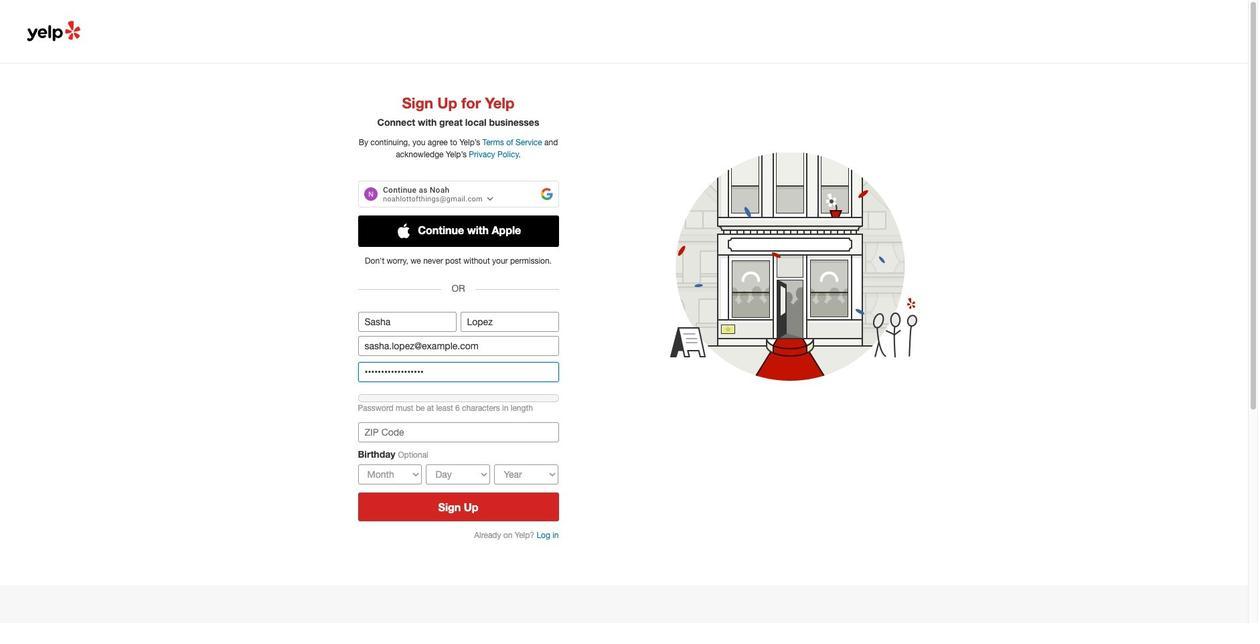 Task type: describe. For each thing, give the bounding box(es) containing it.
ZIP Code text field
[[358, 423, 559, 443]]

First Name text field
[[358, 312, 456, 332]]



Task type: locate. For each thing, give the bounding box(es) containing it.
Email email field
[[358, 336, 559, 356]]

Last Name text field
[[460, 312, 559, 332]]

Password password field
[[358, 362, 559, 383]]



Task type: vqa. For each thing, say whether or not it's contained in the screenshot.
Email email field
yes



